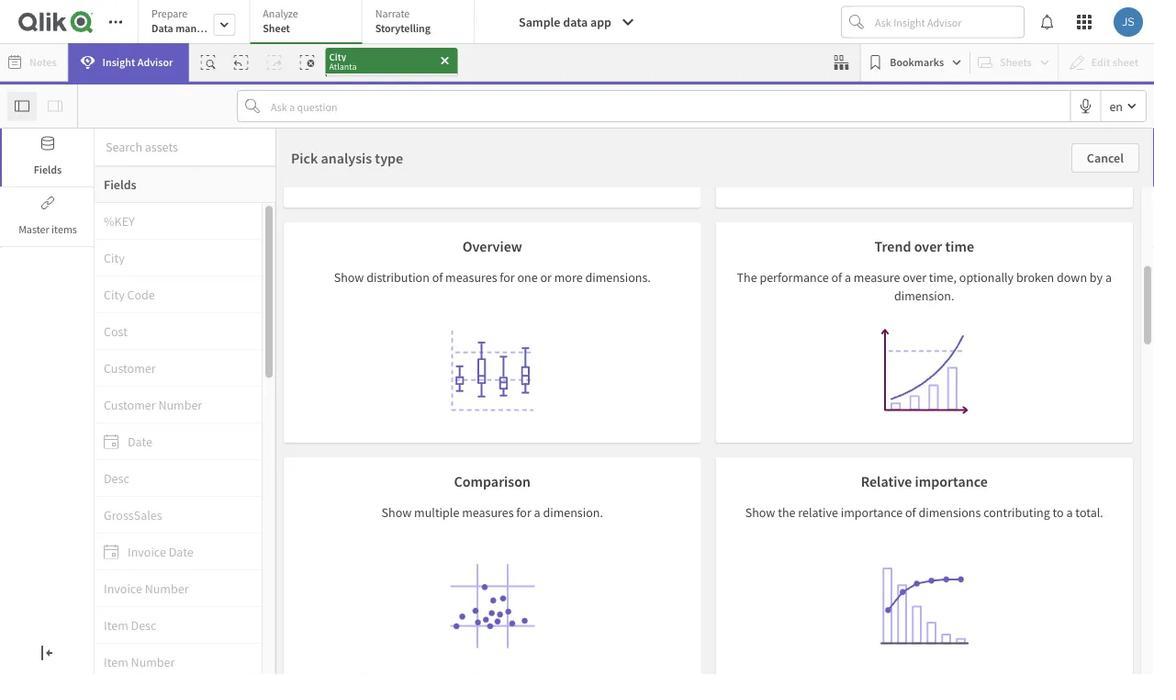 Task type: vqa. For each thing, say whether or not it's contained in the screenshot.


Task type: locate. For each thing, give the bounding box(es) containing it.
to
[[1053, 504, 1065, 521]]

comparison of sales and cost for city
[[18, 137, 272, 157]]

show the relative importance of dimensions contributing to a total.
[[746, 504, 1104, 521]]

comparison
[[18, 137, 101, 157], [454, 472, 531, 491]]

1 horizontal spatial fields
[[104, 176, 137, 193]]

fields button
[[0, 129, 94, 187], [2, 129, 94, 187], [95, 166, 276, 203]]

for right cost
[[222, 137, 242, 157]]

city
[[329, 50, 346, 63], [245, 137, 272, 157]]

0 horizontal spatial dimension.
[[543, 504, 604, 521]]

clear all selections image
[[300, 55, 315, 70]]

multiple
[[414, 504, 460, 521]]

show left the
[[746, 504, 776, 521]]

sheet
[[263, 21, 290, 35]]

of
[[104, 137, 118, 157], [432, 269, 443, 286], [832, 269, 843, 286], [906, 504, 917, 521]]

0 horizontal spatial importance
[[841, 504, 903, 521]]

prepare data manager
[[152, 6, 218, 35]]

data
[[152, 21, 173, 35]]

fields down sales
[[104, 176, 137, 193]]

selections tool image
[[835, 55, 849, 70]]

of left sales
[[104, 137, 118, 157]]

2 horizontal spatial for
[[517, 504, 532, 521]]

comparison up show multiple measures for a dimension.
[[454, 472, 531, 491]]

john smith image
[[1115, 7, 1144, 37]]

fields up master items
[[34, 163, 62, 177]]

of right distribution
[[432, 269, 443, 286]]

1 horizontal spatial for
[[500, 269, 515, 286]]

tab list
[[138, 0, 475, 46]]

advisor
[[138, 55, 173, 69]]

1 horizontal spatial importance
[[916, 472, 988, 491]]

importance down 'relative'
[[841, 504, 903, 521]]

comparison of sales and cost for city application
[[0, 0, 1155, 675], [8, 127, 574, 393]]

clear selection for field: city image
[[440, 55, 451, 66]]

measures right multiple
[[462, 504, 514, 521]]

a
[[845, 269, 852, 286], [1106, 269, 1113, 286], [534, 504, 541, 521], [1067, 504, 1074, 521]]

menu
[[95, 203, 276, 674]]

pick analysis type
[[291, 149, 404, 167]]

1 horizontal spatial comparison
[[454, 472, 531, 491]]

the performance of a measure over time, optionally broken down by a dimension.
[[737, 269, 1113, 304]]

and
[[160, 137, 186, 157]]

or
[[541, 269, 552, 286]]

show for relative importance
[[746, 504, 776, 521]]

items
[[52, 222, 77, 237]]

more
[[555, 269, 583, 286]]

measures
[[446, 269, 498, 286], [462, 504, 514, 521]]

fields
[[34, 163, 62, 177], [104, 176, 137, 193]]

1 horizontal spatial city
[[329, 50, 346, 63]]

2 vertical spatial for
[[517, 504, 532, 521]]

over
[[915, 237, 943, 255], [903, 269, 927, 286]]

for right multiple
[[517, 504, 532, 521]]

1 horizontal spatial show
[[382, 504, 412, 521]]

1 vertical spatial city
[[245, 137, 272, 157]]

0 horizontal spatial fields
[[34, 163, 62, 177]]

over left time
[[915, 237, 943, 255]]

2 horizontal spatial show
[[746, 504, 776, 521]]

show
[[334, 269, 364, 286], [382, 504, 412, 521], [746, 504, 776, 521]]

0 horizontal spatial for
[[222, 137, 242, 157]]

show distribution of measures for one or more dimensions.
[[334, 269, 651, 286]]

pick
[[291, 149, 318, 167]]

sample data app button
[[508, 7, 647, 37]]

dimensions.
[[586, 269, 651, 286]]

over left time,
[[903, 269, 927, 286]]

show left multiple
[[382, 504, 412, 521]]

of left "measure"
[[832, 269, 843, 286]]

comparison for comparison
[[454, 472, 531, 491]]

0 vertical spatial city
[[329, 50, 346, 63]]

show left distribution
[[334, 269, 364, 286]]

app
[[591, 14, 612, 30]]

1 horizontal spatial dimension.
[[895, 288, 955, 304]]

city left pick
[[245, 137, 272, 157]]

Ask Insight Advisor text field
[[872, 7, 1024, 37]]

over inside the performance of a measure over time, optionally broken down by a dimension.
[[903, 269, 927, 286]]

0 vertical spatial comparison
[[18, 137, 101, 157]]

cancel button
[[1072, 143, 1140, 173]]

overview
[[463, 237, 523, 255]]

comparison down hide assets image
[[18, 137, 101, 157]]

hide assets image
[[15, 99, 29, 113]]

0 horizontal spatial show
[[334, 269, 364, 286]]

down
[[1058, 269, 1088, 286]]

for
[[222, 137, 242, 157], [500, 269, 515, 286], [517, 504, 532, 521]]

narrate storytelling
[[375, 6, 431, 35]]

0 vertical spatial over
[[915, 237, 943, 255]]

importance up dimensions
[[916, 472, 988, 491]]

0 horizontal spatial comparison
[[18, 137, 101, 157]]

the
[[737, 269, 758, 286]]

for left one at the left top
[[500, 269, 515, 286]]

bookmarks
[[891, 55, 945, 69]]

analysis
[[321, 149, 372, 167]]

0 vertical spatial dimension.
[[895, 288, 955, 304]]

distribution
[[367, 269, 430, 286]]

measure
[[854, 269, 901, 286]]

insight advisor
[[103, 55, 173, 69]]

importance
[[916, 472, 988, 491], [841, 504, 903, 521]]

analyze
[[263, 6, 298, 21]]

data
[[563, 14, 588, 30]]

1 vertical spatial comparison
[[454, 472, 531, 491]]

sales
[[121, 137, 157, 157]]

performance
[[760, 269, 829, 286]]

1 vertical spatial over
[[903, 269, 927, 286]]

broken
[[1017, 269, 1055, 286]]

of down relative importance
[[906, 504, 917, 521]]

smart search image
[[201, 55, 215, 70]]

dimension. inside the performance of a measure over time, optionally broken down by a dimension.
[[895, 288, 955, 304]]

dimension.
[[895, 288, 955, 304], [543, 504, 604, 521]]

city right clear all selections icon in the left of the page
[[329, 50, 346, 63]]

atlanta
[[329, 61, 357, 72]]

one
[[518, 269, 538, 286]]

manager
[[176, 21, 218, 35]]

measures down overview
[[446, 269, 498, 286]]

type
[[375, 149, 404, 167]]

en
[[1110, 98, 1124, 114]]

storytelling
[[375, 21, 431, 35]]

comparison for comparison of sales and cost for city
[[18, 137, 101, 157]]

master items button
[[0, 188, 94, 246], [2, 188, 94, 246]]

dimensions
[[919, 504, 982, 521]]



Task type: describe. For each thing, give the bounding box(es) containing it.
en button
[[1102, 91, 1147, 121]]

optionally
[[960, 269, 1014, 286]]

Search assets text field
[[95, 130, 276, 164]]

total.
[[1076, 504, 1104, 521]]

relative
[[799, 504, 839, 521]]

step back image
[[234, 55, 249, 70]]

0 vertical spatial for
[[222, 137, 242, 157]]

city inside city atlanta
[[329, 50, 346, 63]]

contributing
[[984, 504, 1051, 521]]

2 master items button from the left
[[2, 188, 94, 246]]

time
[[946, 237, 975, 255]]

show for comparison
[[382, 504, 412, 521]]

0 vertical spatial importance
[[916, 472, 988, 491]]

analyze sheet
[[263, 6, 298, 35]]

master
[[18, 222, 49, 237]]

relative
[[862, 472, 913, 491]]

1 master items button from the left
[[0, 188, 94, 246]]

0 horizontal spatial city
[[245, 137, 272, 157]]

relative importance
[[862, 472, 988, 491]]

1 vertical spatial for
[[500, 269, 515, 286]]

insight
[[103, 55, 135, 69]]

0 vertical spatial measures
[[446, 269, 498, 286]]

narrate
[[375, 6, 410, 21]]

the
[[778, 504, 796, 521]]

1 vertical spatial dimension.
[[543, 504, 604, 521]]

time,
[[930, 269, 957, 286]]

Ask a question text field
[[267, 91, 1071, 121]]

cancel
[[1088, 150, 1125, 166]]

bookmarks button
[[865, 48, 967, 77]]

show multiple measures for a dimension.
[[382, 504, 604, 521]]

master items
[[18, 222, 77, 237]]

1 vertical spatial measures
[[462, 504, 514, 521]]

show for overview
[[334, 269, 364, 286]]

prepare
[[152, 6, 188, 21]]

by
[[1091, 269, 1104, 286]]

sample
[[519, 14, 561, 30]]

insight advisor button
[[69, 43, 189, 82]]

trend
[[875, 237, 912, 255]]

1 vertical spatial importance
[[841, 504, 903, 521]]

sample data app
[[519, 14, 612, 30]]

trend over time
[[875, 237, 975, 255]]

city atlanta
[[329, 50, 357, 72]]

of inside the performance of a measure over time, optionally broken down by a dimension.
[[832, 269, 843, 286]]

tab list containing prepare
[[138, 0, 475, 46]]

cost
[[189, 137, 219, 157]]



